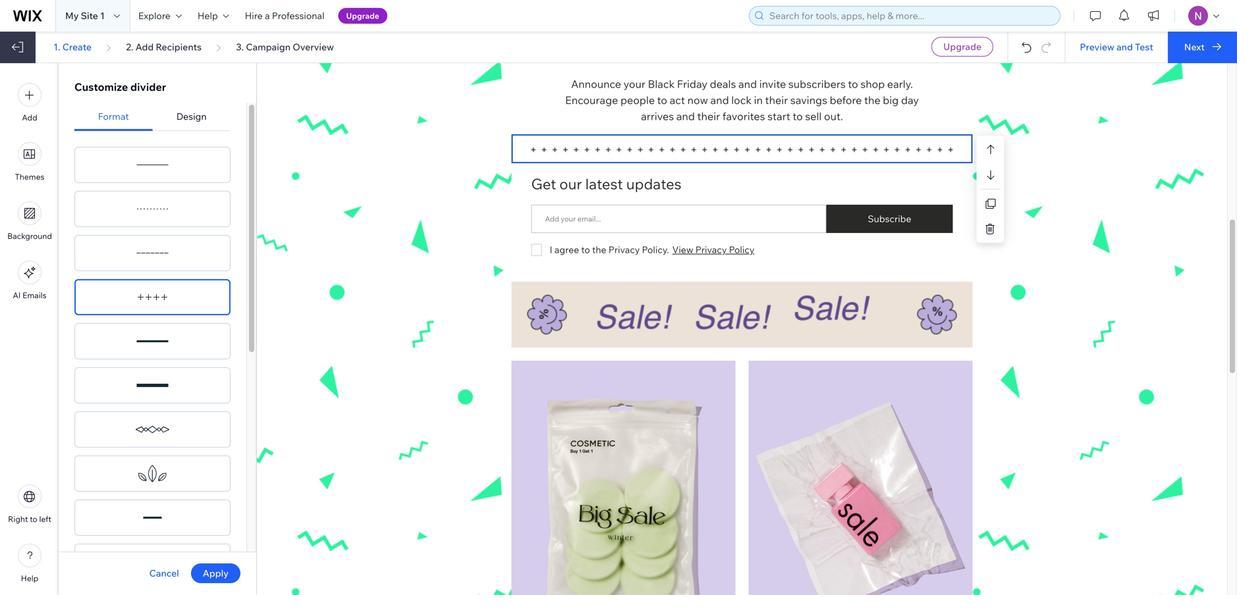 Task type: locate. For each thing, give the bounding box(es) containing it.
your left email...
[[561, 215, 576, 224]]

apply
[[203, 568, 229, 579]]

2. add recipients
[[126, 41, 202, 53]]

view
[[672, 244, 693, 256]]

1 vertical spatial upgrade
[[944, 41, 982, 52]]

2. add recipients link
[[126, 41, 202, 53]]

1 vertical spatial add
[[22, 113, 37, 123]]

agree
[[555, 244, 579, 256]]

and down deals
[[710, 94, 729, 107]]

and
[[1117, 41, 1133, 53], [738, 78, 757, 91], [710, 94, 729, 107], [676, 110, 695, 123]]

1 horizontal spatial privacy
[[696, 244, 727, 256]]

left
[[39, 515, 51, 524]]

updates
[[626, 175, 682, 193]]

0 vertical spatial help button
[[190, 0, 237, 32]]

day
[[901, 94, 919, 107]]

2 vertical spatial add
[[545, 215, 559, 224]]

email...
[[578, 215, 601, 224]]

0 horizontal spatial their
[[697, 110, 720, 123]]

background
[[7, 231, 52, 241]]

1. create
[[53, 41, 92, 53]]

sell
[[805, 110, 822, 123]]

i agree to the privacy policy. view privacy policy
[[550, 244, 755, 256]]

0 horizontal spatial add
[[22, 113, 37, 123]]

the
[[864, 94, 881, 107], [592, 244, 606, 256]]

0 horizontal spatial help
[[21, 574, 38, 584]]

add right 2.
[[136, 41, 154, 53]]

upgrade button right professional in the left of the page
[[338, 8, 387, 24]]

arrives
[[641, 110, 674, 123]]

upgrade button
[[338, 8, 387, 24], [932, 37, 994, 57]]

friday
[[677, 78, 708, 91]]

hire
[[245, 10, 263, 21]]

0 vertical spatial the
[[864, 94, 881, 107]]

1 horizontal spatial their
[[765, 94, 788, 107]]

divider
[[130, 80, 166, 94]]

design button
[[153, 103, 231, 131]]

the inside announce your black friday deals and invite subscribers to shop early. encourage people to act now and lock in their savings before the big day arrives and their favorites start to sell out.
[[864, 94, 881, 107]]

help button left hire
[[190, 0, 237, 32]]

to left left
[[30, 515, 37, 524]]

to up before
[[848, 78, 858, 91]]

0 horizontal spatial privacy
[[609, 244, 640, 256]]

themes button
[[15, 142, 44, 182]]

site
[[81, 10, 98, 21]]

1 vertical spatial your
[[561, 215, 576, 224]]

2 privacy from the left
[[696, 244, 727, 256]]

0 vertical spatial upgrade button
[[338, 8, 387, 24]]

shop
[[861, 78, 885, 91]]

customize divider
[[74, 80, 166, 94]]

lock
[[731, 94, 752, 107]]

the down shop
[[864, 94, 881, 107]]

and left test
[[1117, 41, 1133, 53]]

privacy right view
[[696, 244, 727, 256]]

hire a professional link
[[237, 0, 332, 32]]

a
[[265, 10, 270, 21]]

to right agree at the top left
[[581, 244, 590, 256]]

people
[[621, 94, 655, 107]]

add for add your email...
[[545, 215, 559, 224]]

your
[[624, 78, 646, 91], [561, 215, 576, 224]]

your inside announce your black friday deals and invite subscribers to shop early. encourage people to act now and lock in their savings before the big day arrives and their favorites start to sell out.
[[624, 78, 646, 91]]

1 vertical spatial help
[[21, 574, 38, 584]]

0 vertical spatial upgrade
[[346, 11, 379, 21]]

0 horizontal spatial help button
[[18, 544, 42, 584]]

add inside 'add' button
[[22, 113, 37, 123]]

themes
[[15, 172, 44, 182]]

1 horizontal spatial upgrade
[[944, 41, 982, 52]]

1 vertical spatial the
[[592, 244, 606, 256]]

privacy left policy.
[[609, 244, 640, 256]]

1
[[100, 10, 105, 21]]

0 horizontal spatial upgrade
[[346, 11, 379, 21]]

1 horizontal spatial your
[[624, 78, 646, 91]]

help up recipients
[[198, 10, 218, 21]]

the down email...
[[592, 244, 606, 256]]

their
[[765, 94, 788, 107], [697, 110, 720, 123]]

right
[[8, 515, 28, 524]]

tab list containing format
[[74, 103, 231, 131]]

out.
[[824, 110, 843, 123]]

savings
[[790, 94, 827, 107]]

1 privacy from the left
[[609, 244, 640, 256]]

add up themes button
[[22, 113, 37, 123]]

1 horizontal spatial the
[[864, 94, 881, 107]]

0 vertical spatial add
[[136, 41, 154, 53]]

cancel
[[149, 568, 179, 579]]

1 horizontal spatial help
[[198, 10, 218, 21]]

policy.
[[642, 244, 669, 256]]

add
[[136, 41, 154, 53], [22, 113, 37, 123], [545, 215, 559, 224]]

privacy
[[609, 244, 640, 256], [696, 244, 727, 256]]

upgrade
[[346, 11, 379, 21], [944, 41, 982, 52]]

upgrade down search for tools, apps, help & more... field
[[944, 41, 982, 52]]

3. campaign overview link
[[236, 41, 334, 53]]

format button
[[74, 103, 153, 131]]

0 horizontal spatial upgrade button
[[338, 8, 387, 24]]

add button
[[18, 83, 42, 123]]

get
[[531, 175, 556, 193]]

1 horizontal spatial upgrade button
[[932, 37, 994, 57]]

1 horizontal spatial add
[[136, 41, 154, 53]]

help
[[198, 10, 218, 21], [21, 574, 38, 584]]

their down "now"
[[697, 110, 720, 123]]

now
[[687, 94, 708, 107]]

2.
[[126, 41, 133, 53]]

help button down right to left
[[18, 544, 42, 584]]

your up people
[[624, 78, 646, 91]]

help button
[[190, 0, 237, 32], [18, 544, 42, 584]]

upgrade right professional in the left of the page
[[346, 11, 379, 21]]

0 vertical spatial help
[[198, 10, 218, 21]]

add up i
[[545, 215, 559, 224]]

format
[[98, 111, 129, 122]]

2 horizontal spatial add
[[545, 215, 559, 224]]

upgrade button down search for tools, apps, help & more... field
[[932, 37, 994, 57]]

design
[[176, 111, 207, 122]]

upgrade for bottommost upgrade button
[[944, 41, 982, 52]]

their up start
[[765, 94, 788, 107]]

0 horizontal spatial your
[[561, 215, 576, 224]]

and up lock
[[738, 78, 757, 91]]

next
[[1184, 41, 1205, 53]]

0 horizontal spatial the
[[592, 244, 606, 256]]

to inside button
[[30, 515, 37, 524]]

help down right to left
[[21, 574, 38, 584]]

to
[[848, 78, 858, 91], [657, 94, 667, 107], [793, 110, 803, 123], [581, 244, 590, 256], [30, 515, 37, 524]]

1 vertical spatial help button
[[18, 544, 42, 584]]

1 vertical spatial their
[[697, 110, 720, 123]]

encourage
[[565, 94, 618, 107]]

tab list
[[74, 103, 231, 131]]

1.
[[53, 41, 60, 53]]

0 vertical spatial your
[[624, 78, 646, 91]]



Task type: vqa. For each thing, say whether or not it's contained in the screenshot.
bottom Add
yes



Task type: describe. For each thing, give the bounding box(es) containing it.
ai emails button
[[13, 261, 46, 300]]

add inside '2. add recipients' 'link'
[[136, 41, 154, 53]]

deals
[[710, 78, 736, 91]]

my site 1
[[65, 10, 105, 21]]

preview
[[1080, 41, 1115, 53]]

my
[[65, 10, 79, 21]]

your for announce
[[624, 78, 646, 91]]

next button
[[1168, 32, 1237, 63]]

before
[[830, 94, 862, 107]]

i
[[550, 244, 552, 256]]

1. create link
[[53, 41, 92, 53]]

1 horizontal spatial help button
[[190, 0, 237, 32]]

campaign
[[246, 41, 291, 53]]

and down act
[[676, 110, 695, 123]]

right to left
[[8, 515, 51, 524]]

right to left button
[[8, 485, 51, 524]]

i agree to the privacy policy. link
[[550, 244, 669, 256]]

latest
[[585, 175, 623, 193]]

3. campaign overview
[[236, 41, 334, 53]]

our
[[560, 175, 582, 193]]

add your email...
[[545, 215, 601, 224]]

to left sell on the top of the page
[[793, 110, 803, 123]]

in
[[754, 94, 763, 107]]

early.
[[887, 78, 913, 91]]

big
[[883, 94, 899, 107]]

get our latest updates
[[531, 175, 682, 193]]

invite
[[759, 78, 786, 91]]

recipients
[[156, 41, 202, 53]]

act
[[670, 94, 685, 107]]

announce
[[571, 78, 621, 91]]

explore
[[138, 10, 171, 21]]

0 vertical spatial their
[[765, 94, 788, 107]]

ai
[[13, 291, 21, 300]]

test
[[1135, 41, 1153, 53]]

professional
[[272, 10, 324, 21]]

favorites
[[723, 110, 765, 123]]

upgrade for left upgrade button
[[346, 11, 379, 21]]

black
[[648, 78, 675, 91]]

apply button
[[191, 564, 240, 584]]

announce your black friday deals and invite subscribers to shop early. encourage people to act now and lock in their savings before the big day arrives and their favorites start to sell out.
[[565, 78, 921, 123]]

1 vertical spatial upgrade button
[[932, 37, 994, 57]]

start
[[768, 110, 790, 123]]

add your email... link
[[545, 215, 601, 224]]

subscribe
[[868, 213, 912, 225]]

overview
[[293, 41, 334, 53]]

background button
[[7, 202, 52, 241]]

Search for tools, apps, help & more... field
[[766, 7, 1056, 25]]

subscribers
[[788, 78, 846, 91]]

hire a professional
[[245, 10, 324, 21]]

create
[[62, 41, 92, 53]]

customize
[[74, 80, 128, 94]]

add for add
[[22, 113, 37, 123]]

preview and test
[[1080, 41, 1153, 53]]

3.
[[236, 41, 244, 53]]

to left act
[[657, 94, 667, 107]]

policy
[[729, 244, 755, 256]]

your for add
[[561, 215, 576, 224]]

emails
[[22, 291, 46, 300]]

ai emails
[[13, 291, 46, 300]]

view privacy policy link
[[672, 244, 755, 256]]

cancel button
[[149, 568, 179, 580]]



